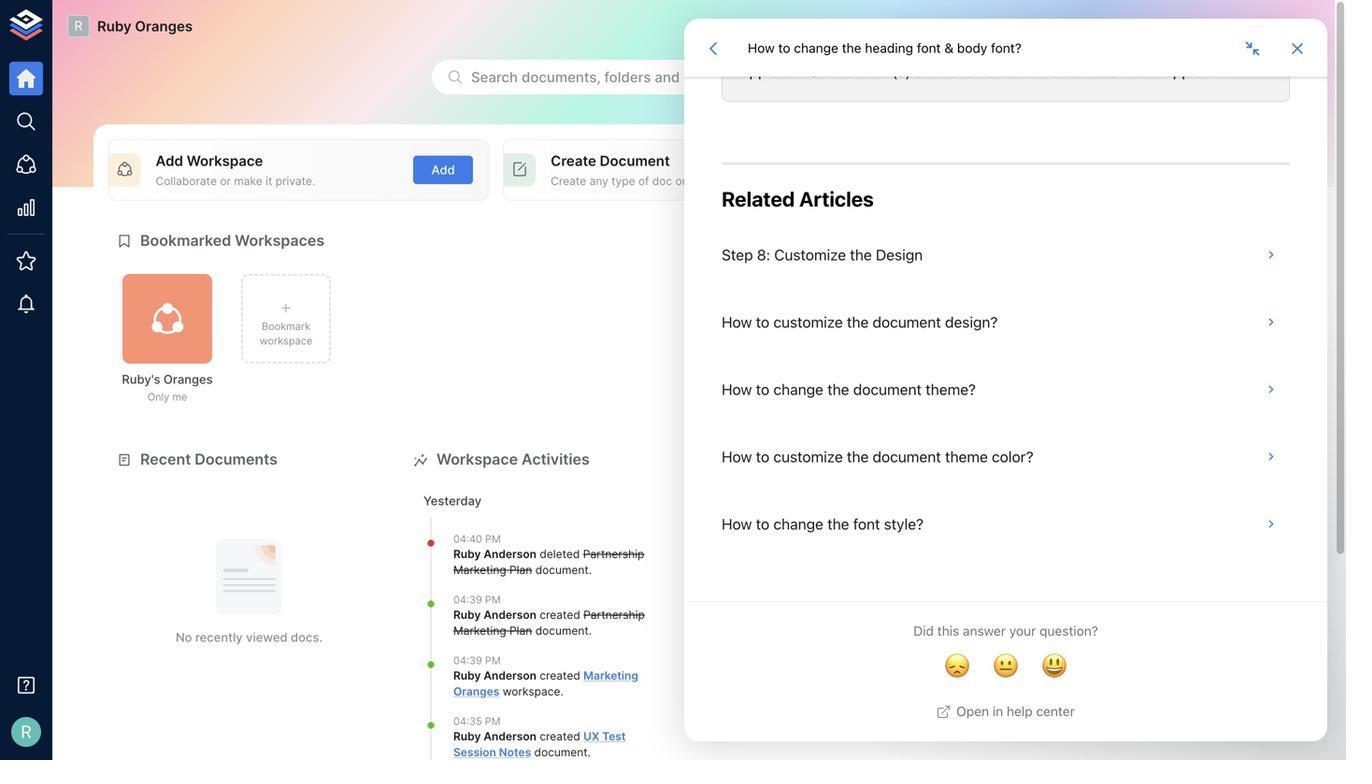 Task type: describe. For each thing, give the bounding box(es) containing it.
3 pm from the top
[[485, 655, 501, 667]]

1 created from the top
[[540, 609, 581, 622]]

bookmarked
[[140, 232, 231, 250]]

recently favorited
[[733, 450, 869, 469]]

doc
[[653, 174, 673, 188]]

workspace inside button
[[260, 335, 313, 347]]

1 ruby anderson created from the top
[[454, 609, 584, 622]]

3 anderson from the top
[[484, 669, 537, 683]]

recent documents
[[140, 450, 278, 469]]

bookmark
[[262, 320, 311, 333]]

create for create
[[819, 163, 858, 177]]

type
[[612, 174, 636, 188]]

any
[[590, 174, 609, 188]]

ux test session notes link
[[454, 730, 626, 759]]

document for 04:40 pm
[[536, 563, 589, 577]]

open button
[[1204, 156, 1264, 184]]

ruby anderson created for ux
[[454, 730, 584, 744]]

document . for 04:40 pm
[[533, 563, 592, 577]]

bookmark workspace button
[[241, 274, 331, 364]]

workspace inside add workspace collaborate or make it private.
[[187, 152, 263, 169]]

private.
[[276, 174, 315, 188]]

3 help image from the top
[[998, 668, 1280, 742]]

1 pm from the top
[[485, 533, 501, 545]]

marketing oranges
[[454, 669, 639, 699]]

plan for deleted
[[510, 563, 533, 577]]

open
[[1219, 163, 1250, 177]]

search documents, folders and workspaces... button
[[432, 60, 956, 94]]

document
[[600, 152, 670, 169]]

partnership for created
[[584, 609, 645, 622]]

template
[[946, 152, 1010, 169]]

r inside r button
[[21, 722, 32, 743]]

notes
[[499, 746, 531, 759]]

documents
[[195, 450, 278, 469]]

04:39 pm for workspace .
[[454, 655, 501, 667]]

04:39 for document
[[454, 594, 482, 606]]

deleted
[[540, 548, 580, 561]]

test
[[603, 730, 626, 744]]

workspace activities
[[437, 450, 590, 469]]

gallery
[[1013, 152, 1061, 169]]

1 anderson from the top
[[484, 548, 537, 561]]

marketing for ruby anderson created
[[454, 624, 507, 638]]

1 horizontal spatial workspace
[[437, 450, 518, 469]]

0 vertical spatial r
[[74, 18, 83, 34]]

bookmark workspace
[[260, 320, 313, 347]]

ux test session notes
[[454, 730, 626, 759]]

add for add workspace collaborate or make it private.
[[156, 152, 183, 169]]

collaborate
[[156, 174, 217, 188]]

create document create any type of doc or wiki.
[[551, 152, 713, 188]]

of
[[639, 174, 649, 188]]

04:35 pm
[[454, 716, 501, 728]]

ruby oranges
[[97, 18, 193, 35]]

2 pm from the top
[[485, 594, 501, 606]]

04:35
[[454, 716, 482, 728]]

r button
[[6, 712, 47, 753]]

yesterday
[[424, 494, 482, 508]]

bookmarked workspaces
[[140, 232, 325, 250]]

favorited
[[801, 450, 869, 469]]

04:40
[[454, 533, 483, 545]]

created for ux
[[540, 730, 581, 744]]

hi ruby !
[[1265, 18, 1321, 35]]

4 anderson from the top
[[484, 730, 537, 744]]

make
[[234, 174, 263, 188]]

!
[[1317, 18, 1321, 35]]

oranges for ruby's oranges only me
[[164, 372, 213, 387]]

workspace .
[[500, 685, 564, 699]]

and
[[655, 69, 680, 86]]



Task type: locate. For each thing, give the bounding box(es) containing it.
0 vertical spatial ruby anderson created
[[454, 609, 584, 622]]

04:39 pm for document .
[[454, 594, 501, 606]]

created down deleted
[[540, 609, 581, 622]]

1 horizontal spatial r
[[74, 18, 83, 34]]

1 horizontal spatial workspace
[[503, 685, 561, 699]]

1 vertical spatial marketing
[[454, 624, 507, 638]]

created left the "ux"
[[540, 730, 581, 744]]

hi
[[1265, 18, 1279, 35]]

anderson up the notes
[[484, 730, 537, 744]]

1 horizontal spatial add
[[432, 163, 455, 177]]

anderson down 04:40 pm
[[484, 548, 537, 561]]

1 vertical spatial plan
[[510, 624, 533, 638]]

partnership marketing plan for deleted
[[454, 548, 645, 577]]

document
[[536, 563, 589, 577], [536, 624, 589, 638], [535, 746, 588, 759]]

docs.
[[291, 630, 323, 645]]

0 vertical spatial workspace
[[260, 335, 313, 347]]

partnership marketing plan for created
[[454, 609, 645, 638]]

0 horizontal spatial r
[[21, 722, 32, 743]]

partnership marketing plan down 04:40 pm
[[454, 548, 645, 577]]

ruby anderson deleted
[[454, 548, 583, 561]]

add workspace collaborate or make it private.
[[156, 152, 315, 188]]

04:39 pm up 04:35 pm
[[454, 655, 501, 667]]

wiki.
[[690, 174, 713, 188]]

0 horizontal spatial workspace
[[187, 152, 263, 169]]

1 vertical spatial partnership
[[584, 609, 645, 622]]

workspace
[[187, 152, 263, 169], [437, 450, 518, 469]]

document up marketing oranges link
[[536, 624, 589, 638]]

marketing up test
[[584, 669, 639, 683]]

dialog
[[685, 19, 1328, 742]]

recently
[[195, 630, 243, 645]]

document . up marketing oranges link
[[533, 624, 592, 638]]

1 vertical spatial ruby anderson created
[[454, 669, 584, 683]]

create for create document create any type of doc or wiki.
[[551, 152, 597, 169]]

workspaces
[[235, 232, 325, 250]]

anderson down ruby anderson deleted
[[484, 609, 537, 622]]

0 vertical spatial marketing
[[454, 563, 507, 577]]

viewed
[[246, 630, 288, 645]]

2 04:39 pm from the top
[[454, 655, 501, 667]]

1 partnership marketing plan from the top
[[454, 548, 645, 577]]

2 04:39 from the top
[[454, 655, 482, 667]]

0 vertical spatial oranges
[[135, 18, 193, 35]]

ruby's
[[122, 372, 160, 387]]

marketing oranges link
[[454, 669, 639, 699]]

partnership marketing plan up marketing oranges link
[[454, 609, 645, 638]]

0 vertical spatial workspace
[[187, 152, 263, 169]]

3 created from the top
[[540, 730, 581, 744]]

document down the "ux"
[[535, 746, 588, 759]]

pm
[[485, 533, 501, 545], [485, 594, 501, 606], [485, 655, 501, 667], [485, 716, 501, 728]]

4 pm from the top
[[485, 716, 501, 728]]

no
[[176, 630, 192, 645]]

oranges for marketing oranges
[[454, 685, 500, 699]]

add inside add workspace collaborate or make it private.
[[156, 152, 183, 169]]

or left 'make'
[[220, 174, 231, 188]]

ruby anderson created
[[454, 609, 584, 622], [454, 669, 584, 683], [454, 730, 584, 744]]

plan for created
[[510, 624, 533, 638]]

or inside add workspace collaborate or make it private.
[[220, 174, 231, 188]]

2 vertical spatial ruby anderson created
[[454, 730, 584, 744]]

no recently viewed docs.
[[176, 630, 323, 645]]

marketing down 04:40 pm
[[454, 563, 507, 577]]

or
[[220, 174, 231, 188], [676, 174, 687, 188]]

pm down ruby anderson deleted
[[485, 594, 501, 606]]

0 vertical spatial document
[[536, 563, 589, 577]]

04:39 up 04:35
[[454, 655, 482, 667]]

document .
[[533, 563, 592, 577], [533, 624, 592, 638], [531, 746, 591, 759]]

1 vertical spatial document
[[536, 624, 589, 638]]

marketing up workspace .
[[454, 624, 507, 638]]

2 or from the left
[[676, 174, 687, 188]]

plan down ruby anderson deleted
[[510, 563, 533, 577]]

created for marketing
[[540, 669, 581, 683]]

1 vertical spatial partnership marketing plan
[[454, 609, 645, 638]]

2 help image from the top
[[998, 573, 1280, 648]]

marketing for ruby anderson deleted
[[454, 563, 507, 577]]

2 created from the top
[[540, 669, 581, 683]]

plan
[[510, 563, 533, 577], [510, 624, 533, 638]]

or inside create document create any type of doc or wiki.
[[676, 174, 687, 188]]

0 vertical spatial plan
[[510, 563, 533, 577]]

anderson up workspace .
[[484, 669, 537, 683]]

document . for 04:39 pm
[[533, 624, 592, 638]]

recent
[[140, 450, 191, 469]]

0 vertical spatial partnership marketing plan
[[454, 548, 645, 577]]

partnership
[[583, 548, 645, 561], [584, 609, 645, 622]]

search
[[471, 69, 518, 86]]

1 vertical spatial help image
[[998, 573, 1280, 648]]

0 vertical spatial created
[[540, 609, 581, 622]]

template gallery open
[[946, 152, 1250, 177]]

ruby anderson created up workspace .
[[454, 669, 584, 683]]

04:39 down 04:40
[[454, 594, 482, 606]]

search documents, folders and workspaces...
[[471, 69, 777, 86]]

pm right 04:35
[[485, 716, 501, 728]]

marketing
[[454, 563, 507, 577], [454, 624, 507, 638], [584, 669, 639, 683]]

ruby anderson created for marketing
[[454, 669, 584, 683]]

create
[[551, 152, 597, 169], [819, 163, 858, 177], [551, 174, 587, 188]]

ruby's oranges only me
[[122, 372, 213, 403]]

1 plan from the top
[[510, 563, 533, 577]]

ux
[[584, 730, 600, 744]]

04:39 for workspace
[[454, 655, 482, 667]]

3 ruby anderson created from the top
[[454, 730, 584, 744]]

me
[[172, 391, 187, 403]]

0 horizontal spatial workspace
[[260, 335, 313, 347]]

recently
[[733, 450, 797, 469]]

1 vertical spatial oranges
[[164, 372, 213, 387]]

documents,
[[522, 69, 601, 86]]

1 vertical spatial workspace
[[437, 450, 518, 469]]

document for 04:39 pm
[[536, 624, 589, 638]]

created
[[540, 609, 581, 622], [540, 669, 581, 683], [540, 730, 581, 744]]

2 anderson from the top
[[484, 609, 537, 622]]

folders
[[605, 69, 651, 86]]

workspace up ux test session notes
[[503, 685, 561, 699]]

oranges for ruby oranges
[[135, 18, 193, 35]]

1 04:39 pm from the top
[[454, 594, 501, 606]]

ruby anderson created down ruby anderson deleted
[[454, 609, 584, 622]]

2 partnership marketing plan from the top
[[454, 609, 645, 638]]

2 vertical spatial document .
[[531, 746, 591, 759]]

0 horizontal spatial add
[[156, 152, 183, 169]]

2 vertical spatial help image
[[998, 668, 1280, 742]]

workspaces...
[[684, 69, 777, 86]]

session
[[454, 746, 496, 759]]

04:39 pm
[[454, 594, 501, 606], [454, 655, 501, 667]]

marketing inside marketing oranges
[[584, 669, 639, 683]]

ruby
[[97, 18, 132, 35], [1283, 18, 1317, 35], [454, 548, 481, 561], [454, 609, 481, 622], [454, 669, 481, 683], [454, 730, 481, 744]]

0 vertical spatial partnership
[[583, 548, 645, 561]]

activities
[[522, 450, 590, 469]]

1 vertical spatial created
[[540, 669, 581, 683]]

document . down deleted
[[533, 563, 592, 577]]

pm up workspace .
[[485, 655, 501, 667]]

1 help image from the top
[[998, 479, 1280, 553]]

partnership marketing plan
[[454, 548, 645, 577], [454, 609, 645, 638]]

04:40 pm
[[454, 533, 501, 545]]

1 horizontal spatial or
[[676, 174, 687, 188]]

only
[[147, 391, 170, 403]]

0 vertical spatial help image
[[998, 479, 1280, 553]]

add for add
[[432, 163, 455, 177]]

pm right 04:40
[[485, 533, 501, 545]]

document down deleted
[[536, 563, 589, 577]]

04:39 pm down 04:40 pm
[[454, 594, 501, 606]]

1 vertical spatial 04:39
[[454, 655, 482, 667]]

workspace up 'make'
[[187, 152, 263, 169]]

add button
[[414, 156, 473, 184]]

create button
[[809, 156, 869, 184]]

2 vertical spatial document
[[535, 746, 588, 759]]

it
[[266, 174, 273, 188]]

document . down the "ux"
[[531, 746, 591, 759]]

04:39
[[454, 594, 482, 606], [454, 655, 482, 667]]

2 ruby anderson created from the top
[[454, 669, 584, 683]]

create inside button
[[819, 163, 858, 177]]

document . for 04:35 pm
[[531, 746, 591, 759]]

0 vertical spatial 04:39
[[454, 594, 482, 606]]

ruby anderson created up the notes
[[454, 730, 584, 744]]

anderson
[[484, 548, 537, 561], [484, 609, 537, 622], [484, 669, 537, 683], [484, 730, 537, 744]]

workspace down bookmark at the top of the page
[[260, 335, 313, 347]]

0 horizontal spatial or
[[220, 174, 231, 188]]

1 04:39 from the top
[[454, 594, 482, 606]]

add
[[156, 152, 183, 169], [432, 163, 455, 177]]

1 vertical spatial r
[[21, 722, 32, 743]]

help image
[[998, 479, 1280, 553], [998, 573, 1280, 648], [998, 668, 1280, 742]]

2 vertical spatial created
[[540, 730, 581, 744]]

oranges
[[135, 18, 193, 35], [164, 372, 213, 387], [454, 685, 500, 699]]

add inside button
[[432, 163, 455, 177]]

1 vertical spatial 04:39 pm
[[454, 655, 501, 667]]

2 plan from the top
[[510, 624, 533, 638]]

workspace up yesterday
[[437, 450, 518, 469]]

oranges inside marketing oranges
[[454, 685, 500, 699]]

workspace
[[260, 335, 313, 347], [503, 685, 561, 699]]

1 vertical spatial document .
[[533, 624, 592, 638]]

oranges inside ruby's oranges only me
[[164, 372, 213, 387]]

document for 04:35 pm
[[535, 746, 588, 759]]

or right doc
[[676, 174, 687, 188]]

0 vertical spatial 04:39 pm
[[454, 594, 501, 606]]

partnership for deleted
[[583, 548, 645, 561]]

r
[[74, 18, 83, 34], [21, 722, 32, 743]]

plan up marketing oranges link
[[510, 624, 533, 638]]

2 vertical spatial marketing
[[584, 669, 639, 683]]

0 vertical spatial document .
[[533, 563, 592, 577]]

1 or from the left
[[220, 174, 231, 188]]

created up workspace .
[[540, 669, 581, 683]]

1 vertical spatial workspace
[[503, 685, 561, 699]]

.
[[589, 563, 592, 577], [589, 624, 592, 638], [561, 685, 564, 699], [588, 746, 591, 759]]

2 vertical spatial oranges
[[454, 685, 500, 699]]



Task type: vqa. For each thing, say whether or not it's contained in the screenshot.
OR within the Create Document Create any type of doc or wiki.
yes



